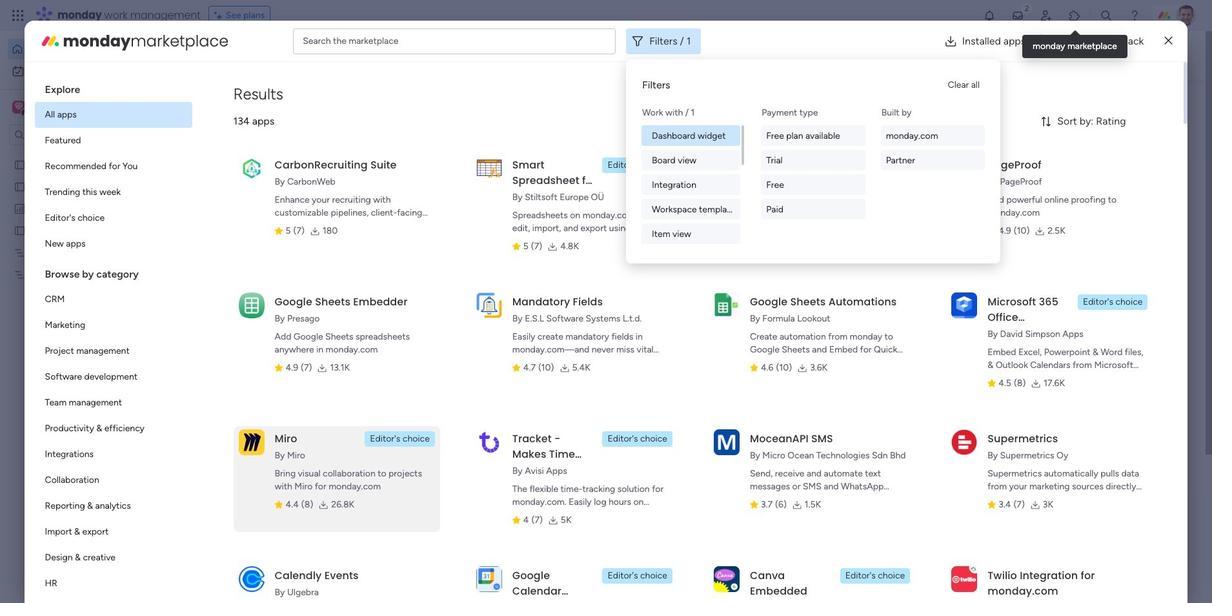 Task type: vqa. For each thing, say whether or not it's contained in the screenshot.
2 element
yes



Task type: describe. For each thing, give the bounding box(es) containing it.
workspace selection element
[[12, 99, 108, 116]]

public board image
[[14, 180, 26, 192]]

0 vertical spatial public dashboard image
[[14, 202, 26, 214]]

1 check circle image from the top
[[980, 121, 989, 131]]

help image
[[1129, 9, 1142, 22]]

2 heading from the top
[[35, 257, 192, 287]]

monday marketplace image
[[40, 31, 60, 51]]

component image
[[710, 256, 722, 268]]

quick search results list box
[[238, 121, 930, 450]]

1 heading from the top
[[35, 72, 192, 102]]

workspace image
[[12, 100, 25, 114]]

2 check circle image from the top
[[980, 138, 989, 147]]



Task type: locate. For each thing, give the bounding box(es) containing it.
0 vertical spatial check circle image
[[980, 121, 989, 131]]

circle o image
[[980, 154, 989, 164]]

1 horizontal spatial terry turtle image
[[1177, 5, 1197, 26]]

1 vertical spatial terry turtle image
[[269, 578, 295, 603]]

monday marketplace image
[[1069, 9, 1082, 22]]

2 image
[[1022, 1, 1033, 15]]

add to favorites image
[[667, 236, 679, 249]]

help center element
[[961, 533, 1155, 584]]

2 public board image from the top
[[14, 224, 26, 236]]

v2 user feedback image
[[972, 48, 981, 62]]

see plans image
[[214, 8, 226, 23]]

1 vertical spatial heading
[[35, 257, 192, 287]]

public board image
[[14, 158, 26, 171], [14, 224, 26, 236]]

update feed image
[[1012, 9, 1025, 22]]

2 element
[[369, 486, 384, 502]]

notifications image
[[984, 9, 997, 22]]

public board image up public board icon
[[14, 158, 26, 171]]

0 horizontal spatial public dashboard image
[[14, 202, 26, 214]]

search everything image
[[1101, 9, 1113, 22]]

option
[[8, 39, 157, 59], [8, 61, 157, 81], [35, 102, 192, 128], [35, 128, 192, 154], [0, 153, 165, 155], [35, 154, 192, 180], [35, 180, 192, 205], [35, 205, 192, 231], [35, 231, 192, 257], [35, 287, 192, 313], [35, 313, 192, 338], [35, 338, 192, 364], [35, 364, 192, 390], [35, 390, 192, 416], [35, 416, 192, 442], [35, 442, 192, 468], [35, 468, 192, 493], [35, 493, 192, 519], [35, 519, 192, 545], [35, 545, 192, 571], [35, 571, 192, 597]]

templates image image
[[973, 260, 1143, 349]]

getting started element
[[961, 471, 1155, 522]]

invite members image
[[1040, 9, 1053, 22]]

0 vertical spatial heading
[[35, 72, 192, 102]]

v2 bolt switch image
[[1072, 48, 1080, 62]]

public dashboard image inside the "quick search results" list box
[[710, 236, 725, 250]]

app logo image
[[239, 155, 265, 181], [477, 155, 502, 181], [714, 155, 740, 181], [952, 155, 978, 181], [239, 292, 265, 318], [477, 292, 502, 318], [714, 292, 740, 318], [952, 292, 978, 318], [239, 429, 265, 455], [477, 429, 502, 455], [714, 429, 740, 455], [952, 429, 978, 455], [239, 566, 265, 592], [477, 566, 502, 592], [714, 566, 740, 592], [952, 566, 978, 592]]

component image
[[254, 414, 266, 426]]

workspace image
[[14, 100, 23, 114]]

circle o image
[[980, 171, 989, 180]]

heading
[[35, 72, 192, 102], [35, 257, 192, 287]]

1 vertical spatial public dashboard image
[[710, 236, 725, 250]]

dapulse x slim image
[[1165, 33, 1173, 49]]

public dashboard image down public board icon
[[14, 202, 26, 214]]

1 horizontal spatial public dashboard image
[[710, 236, 725, 250]]

1 public board image from the top
[[14, 158, 26, 171]]

close recently visited image
[[238, 105, 254, 121]]

list box
[[35, 72, 192, 603], [0, 151, 165, 460]]

public board image down public board icon
[[14, 224, 26, 236]]

1 vertical spatial public board image
[[14, 224, 26, 236]]

1 vertical spatial check circle image
[[980, 138, 989, 147]]

0 horizontal spatial terry turtle image
[[269, 578, 295, 603]]

0 vertical spatial public board image
[[14, 158, 26, 171]]

terry turtle image
[[1177, 5, 1197, 26], [269, 578, 295, 603]]

terry turtle image right help icon
[[1177, 5, 1197, 26]]

public dashboard image
[[14, 202, 26, 214], [710, 236, 725, 250]]

check circle image
[[980, 121, 989, 131], [980, 138, 989, 147]]

select product image
[[12, 9, 25, 22]]

terry turtle image
[[269, 531, 295, 557]]

public dashboard image up component image at the right top of the page
[[710, 236, 725, 250]]

terry turtle image down terry turtle icon
[[269, 578, 295, 603]]

Search in workspace field
[[27, 128, 108, 142]]

0 vertical spatial terry turtle image
[[1177, 5, 1197, 26]]



